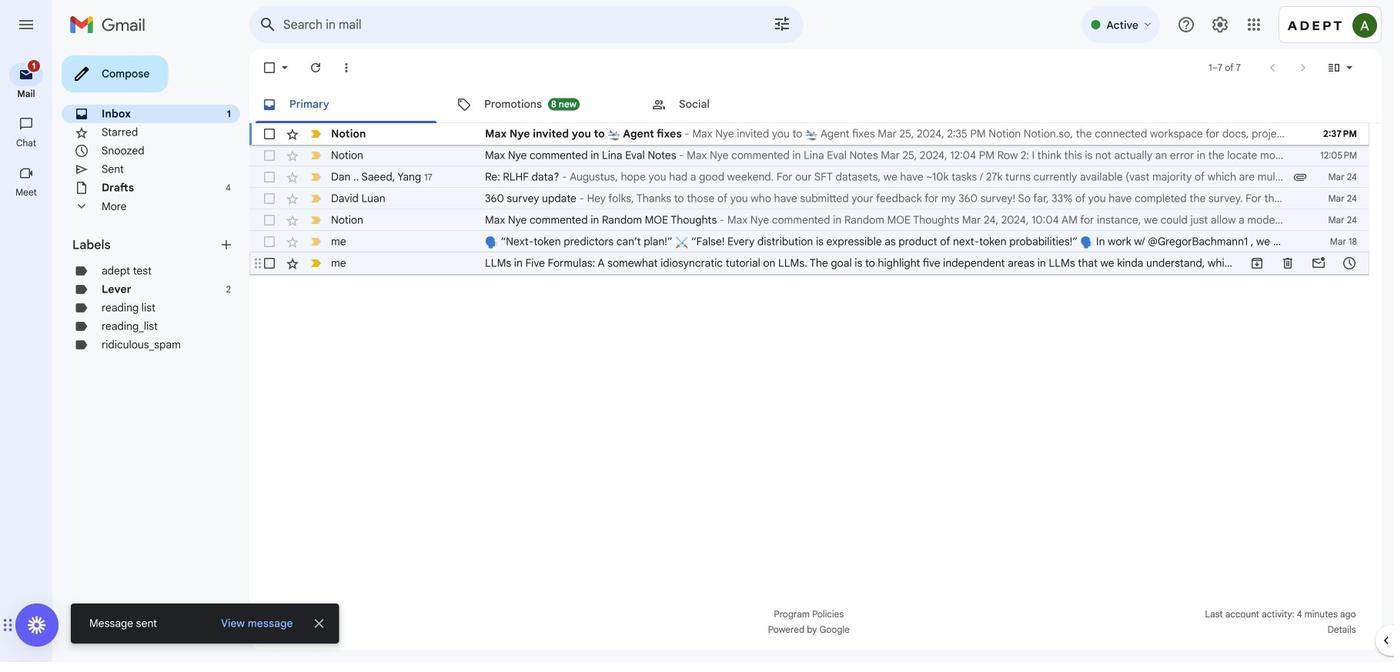 Task type: vqa. For each thing, say whether or not it's contained in the screenshot.
Sent link on the left top
no



Task type: describe. For each thing, give the bounding box(es) containing it.
refresh image
[[308, 60, 323, 75]]

2 🛬 image from the left
[[805, 128, 818, 141]]

settings image
[[1211, 15, 1229, 34]]

toggle split pane mode image
[[1327, 60, 1342, 75]]

gmail image
[[69, 9, 153, 40]]

has attachment image
[[1293, 169, 1308, 185]]

Search in mail text field
[[283, 17, 730, 32]]

1 row from the top
[[249, 123, 1370, 145]]

record a loom image
[[28, 616, 46, 634]]

social tab
[[639, 86, 833, 123]]

main menu image
[[17, 15, 35, 34]]

promotions, 8 new messages, tab
[[444, 86, 638, 123]]

1 move image from the left
[[2, 616, 8, 634]]

⚔️ image
[[675, 236, 688, 249]]

3 row from the top
[[249, 166, 1370, 188]]

search in mail image
[[254, 11, 282, 38]]



Task type: locate. For each thing, give the bounding box(es) containing it.
heading
[[0, 88, 52, 100], [0, 137, 52, 149], [0, 186, 52, 199], [72, 237, 219, 253]]

advanced search options image
[[767, 8, 798, 39]]

0 horizontal spatial 🛬 image
[[608, 128, 621, 141]]

move image
[[2, 616, 8, 634], [8, 616, 13, 634]]

2 row from the top
[[249, 145, 1370, 166]]

5 row from the top
[[249, 209, 1370, 231]]

navigation
[[0, 49, 54, 662]]

main content
[[249, 49, 1394, 650]]

Search in mail search field
[[249, 6, 804, 43]]

tab list
[[249, 86, 1382, 123]]

primary tab
[[249, 86, 443, 123]]

row
[[249, 123, 1370, 145], [249, 145, 1370, 166], [249, 166, 1370, 188], [249, 188, 1370, 209], [249, 209, 1370, 231], [249, 231, 1394, 253], [249, 253, 1394, 274]]

1 🛬 image from the left
[[608, 128, 621, 141]]

toolbar
[[1242, 256, 1365, 271]]

None checkbox
[[262, 60, 277, 75], [262, 169, 277, 185], [262, 191, 277, 206], [262, 234, 277, 249], [262, 60, 277, 75], [262, 169, 277, 185], [262, 191, 277, 206], [262, 234, 277, 249]]

support image
[[1177, 15, 1196, 34]]

1 horizontal spatial 🛬 image
[[805, 128, 818, 141]]

None checkbox
[[262, 126, 277, 142], [262, 148, 277, 163], [262, 212, 277, 228], [262, 256, 277, 271], [262, 126, 277, 142], [262, 148, 277, 163], [262, 212, 277, 228], [262, 256, 277, 271]]

footer
[[249, 607, 1370, 637]]

🗣️ image
[[485, 236, 498, 249]]

2 move image from the left
[[8, 616, 13, 634]]

🛬 image
[[608, 128, 621, 141], [805, 128, 818, 141]]

4 row from the top
[[249, 188, 1370, 209]]

alert
[[25, 35, 1370, 644]]

6 row from the top
[[249, 231, 1394, 253]]

🗣️ image
[[1081, 236, 1094, 249]]

more email options image
[[339, 60, 354, 75]]

7 row from the top
[[249, 253, 1394, 274]]



